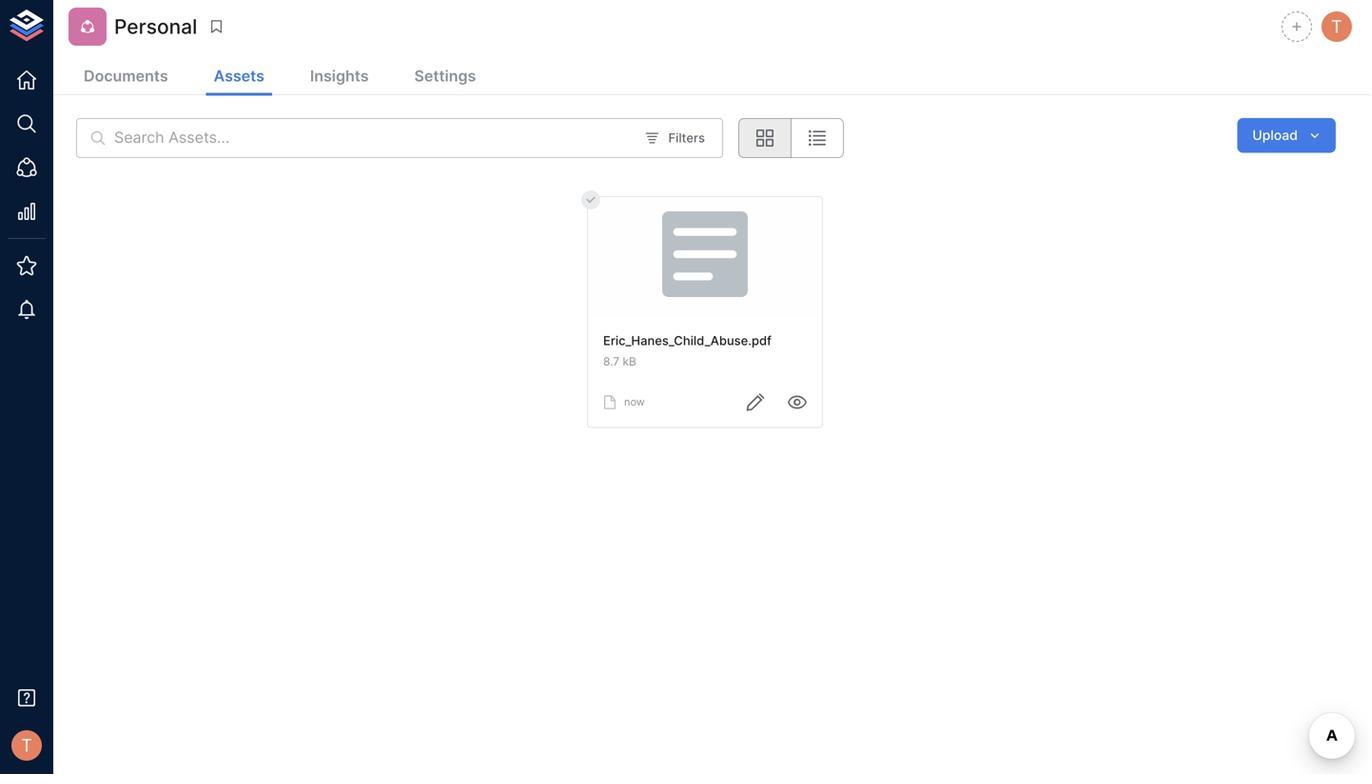 Task type: vqa. For each thing, say whether or not it's contained in the screenshot.
Comments image
no



Task type: describe. For each thing, give the bounding box(es) containing it.
personal
[[114, 14, 197, 38]]

eric_hanes_child_abuse.pdf
[[604, 333, 772, 348]]

now
[[625, 396, 645, 408]]

8.7
[[604, 355, 620, 369]]

bookmark image
[[208, 18, 225, 35]]

assets link
[[206, 59, 272, 96]]

assets
[[214, 67, 265, 85]]

0 vertical spatial t button
[[1320, 9, 1356, 45]]

eric_hanes_child_abuse.pdf 8.7 kb
[[604, 333, 772, 369]]

0 vertical spatial t
[[1332, 16, 1343, 37]]

documents link
[[76, 59, 176, 96]]

settings link
[[407, 59, 484, 96]]

settings
[[415, 67, 476, 85]]



Task type: locate. For each thing, give the bounding box(es) containing it.
t
[[1332, 16, 1343, 37], [21, 735, 32, 756]]

insights link
[[303, 59, 377, 96]]

Search Assets... text field
[[114, 118, 634, 158]]

insights
[[310, 67, 369, 85]]

1 vertical spatial t
[[21, 735, 32, 756]]

0 horizontal spatial t button
[[6, 724, 48, 766]]

0 horizontal spatial t
[[21, 735, 32, 756]]

upload
[[1253, 127, 1299, 143]]

1 horizontal spatial t button
[[1320, 9, 1356, 45]]

filters
[[669, 131, 705, 145]]

t button
[[1320, 9, 1356, 45], [6, 724, 48, 766]]

group
[[739, 118, 844, 158]]

1 horizontal spatial t
[[1332, 16, 1343, 37]]

documents
[[84, 67, 168, 85]]

1 vertical spatial t button
[[6, 724, 48, 766]]

upload button
[[1238, 118, 1337, 153]]

kb
[[623, 355, 637, 369]]

filters button
[[641, 123, 710, 153]]



